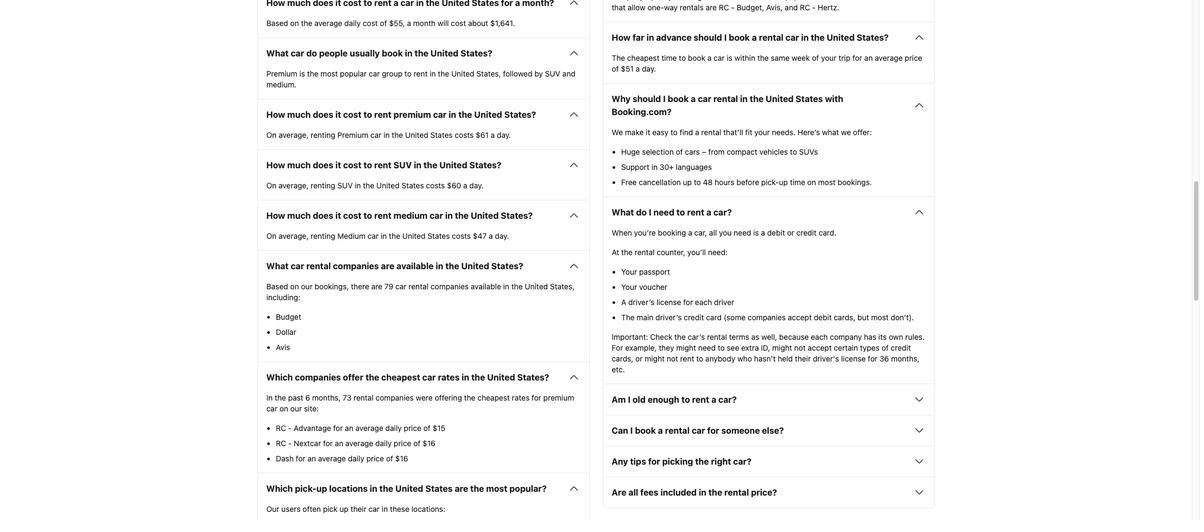 Task type: vqa. For each thing, say whether or not it's contained in the screenshot.
track
no



Task type: locate. For each thing, give the bounding box(es) containing it.
2 based from the top
[[266, 282, 288, 291]]

1 vertical spatial is
[[299, 69, 305, 78]]

the down the a
[[621, 313, 635, 322]]

will
[[438, 19, 449, 28]]

important:
[[612, 333, 648, 342]]

costs for premium
[[455, 130, 474, 140]]

your for your passport
[[621, 267, 637, 277]]

2 does from the top
[[313, 160, 333, 170]]

cost for medium
[[343, 211, 362, 221]]

well,
[[761, 333, 777, 342]]

what for what car rental companies are available in the united states?
[[266, 261, 289, 271]]

based
[[266, 19, 288, 28], [266, 282, 288, 291]]

a up car,
[[706, 208, 711, 217]]

i inside dropdown button
[[628, 395, 631, 405]]

average down rc - nextcar for an average daily price of $16
[[318, 454, 346, 463]]

their right held
[[795, 354, 811, 363]]

0 vertical spatial the
[[612, 53, 625, 63]]

i left old
[[628, 395, 631, 405]]

why should i book a car rental in the united states with booking.com?
[[612, 94, 843, 117]]

or down what do i need to rent a car? dropdown button
[[787, 228, 794, 237]]

1 average, from the top
[[279, 130, 309, 140]]

the for the main driver's credit card (some companies accept debit cards, but most don't).
[[621, 313, 635, 322]]

premium inside 'in the past 6 months, 73 rental companies were offering the cheapest rates for premium car on our site:'
[[543, 393, 574, 403]]

in inside which pick-up locations in the united states are the most popular? dropdown button
[[370, 484, 377, 494]]

should up booking.com?
[[633, 94, 661, 104]]

usually
[[350, 48, 380, 58]]

0 vertical spatial each
[[695, 298, 712, 307]]

does for how much does it cost to rent medium car in the united states?
[[313, 211, 333, 221]]

1 horizontal spatial should
[[694, 33, 722, 43]]

how for how far in advance should i book a rental car in the united states?
[[612, 33, 631, 43]]

fees
[[640, 488, 658, 498]]

why should i book a car rental in the united states with booking.com? button
[[612, 92, 926, 119]]

cost left $55,
[[363, 19, 378, 28]]

0 horizontal spatial cards,
[[612, 354, 633, 363]]

2 renting from the top
[[311, 181, 335, 190]]

1 which from the top
[[266, 373, 293, 382]]

cheapest inside 'in the past 6 months, 73 rental companies were offering the cheapest rates for premium car on our site:'
[[477, 393, 510, 403]]

2 vertical spatial on
[[266, 231, 277, 241]]

available up based on our bookings, there are 79 car rental companies available in the united states, including:
[[397, 261, 434, 271]]

a inside am i old enough to rent a car? dropdown button
[[711, 395, 716, 405]]

1 vertical spatial states,
[[550, 282, 575, 291]]

0 horizontal spatial debit
[[767, 228, 785, 237]]

1 vertical spatial should
[[633, 94, 661, 104]]

1 vertical spatial each
[[811, 333, 828, 342]]

accept inside important: check the car's rental terms as well, because each company has its own rules. for example, they might need to see extra id, might not accept certain types of credit cards, or might not rent to anybody who hasn't held their driver's license for 36 months, etc.
[[808, 343, 832, 353]]

any tips for picking the right car? button
[[612, 455, 926, 468]]

0 horizontal spatial your
[[754, 128, 770, 137]]

car inside 'in the past 6 months, 73 rental companies were offering the cheapest rates for premium car on our site:'
[[266, 404, 277, 413]]

2 average, from the top
[[279, 181, 309, 190]]

does
[[313, 110, 333, 120], [313, 160, 333, 170], [313, 211, 333, 221]]

1 much from the top
[[287, 110, 311, 120]]

need
[[654, 208, 674, 217], [734, 228, 751, 237], [698, 343, 716, 353]]

of left $51
[[612, 64, 619, 73]]

$16
[[423, 439, 435, 448], [395, 454, 408, 463]]

cost up on average, renting suv in the united states costs $60 a day.
[[343, 160, 362, 170]]

0 vertical spatial should
[[694, 33, 722, 43]]

your up your voucher
[[621, 267, 637, 277]]

for inside 'in the past 6 months, 73 rental companies were offering the cheapest rates for premium car on our site:'
[[532, 393, 541, 403]]

1 vertical spatial accept
[[808, 343, 832, 353]]

of right week
[[812, 53, 819, 63]]

car up we make it easy to find a rental that'll fit your needs. here's what we offer:
[[698, 94, 711, 104]]

credit down the own
[[891, 343, 911, 353]]

available
[[397, 261, 434, 271], [471, 282, 501, 291]]

1 vertical spatial costs
[[426, 181, 445, 190]]

1 renting from the top
[[311, 130, 335, 140]]

car inside premium is the most popular car group to rent in the united states, followed by suv and medium.
[[369, 69, 380, 78]]

0 vertical spatial rc
[[276, 424, 286, 433]]

price inside the cheapest time to book a car is within the same week of your trip for an average price of $51 a day.
[[905, 53, 922, 63]]

0 vertical spatial need
[[654, 208, 674, 217]]

is down what do i need to rent a car? dropdown button
[[753, 228, 759, 237]]

languages
[[676, 163, 712, 172]]

it
[[335, 110, 341, 120], [646, 128, 650, 137], [335, 160, 341, 170], [335, 211, 341, 221]]

might
[[676, 343, 696, 353], [772, 343, 792, 353], [645, 354, 665, 363]]

up down languages
[[683, 178, 692, 187]]

3 renting from the top
[[311, 231, 335, 241]]

the
[[612, 53, 625, 63], [621, 313, 635, 322]]

rental down what car rental companies are available in the united states? dropdown button
[[409, 282, 429, 291]]

average
[[314, 19, 342, 28], [875, 53, 903, 63], [355, 424, 383, 433], [345, 439, 373, 448], [318, 454, 346, 463]]

does for how much does it cost to rent suv in the united states?
[[313, 160, 333, 170]]

$16 down $15
[[423, 439, 435, 448]]

rc for rc - advantage for an average daily price of $15
[[276, 424, 286, 433]]

for
[[853, 53, 862, 63], [683, 298, 693, 307], [868, 354, 878, 363], [532, 393, 541, 403], [333, 424, 343, 433], [707, 426, 719, 436], [323, 439, 333, 448], [296, 454, 306, 463], [648, 457, 660, 467]]

companies up 6
[[295, 373, 341, 382]]

cheapest up were in the left bottom of the page
[[381, 373, 420, 382]]

cost
[[363, 19, 378, 28], [451, 19, 466, 28], [343, 110, 362, 120], [343, 160, 362, 170], [343, 211, 362, 221]]

much inside dropdown button
[[287, 160, 311, 170]]

rent up can i book a rental car for someone else?
[[692, 395, 709, 405]]

each
[[695, 298, 712, 307], [811, 333, 828, 342]]

does inside dropdown button
[[313, 160, 333, 170]]

license inside important: check the car's rental terms as well, because each company has its own rules. for example, they might need to see extra id, might not accept certain types of credit cards, or might not rent to anybody who hasn't held their driver's license for 36 months, etc.
[[841, 354, 866, 363]]

1 vertical spatial available
[[471, 282, 501, 291]]

0 vertical spatial or
[[787, 228, 794, 237]]

states? inside what car rental companies are available in the united states? dropdown button
[[491, 261, 523, 271]]

driver's
[[628, 298, 655, 307], [656, 313, 682, 322]]

an inside the cheapest time to book a car is within the same week of your trip for an average price of $51 a day.
[[864, 53, 873, 63]]

based inside based on our bookings, there are 79 car rental companies available in the united states, including:
[[266, 282, 288, 291]]

a up can i book a rental car for someone else?
[[711, 395, 716, 405]]

1 horizontal spatial $16
[[423, 439, 435, 448]]

1 vertical spatial what
[[612, 208, 634, 217]]

states, inside based on our bookings, there are 79 car rental companies available in the united states, including:
[[550, 282, 575, 291]]

what car do people usually book in the united states?
[[266, 48, 492, 58]]

1 your from the top
[[621, 267, 637, 277]]

what do i need to rent a car? button
[[612, 206, 926, 219]]

dollar
[[276, 328, 296, 337]]

1 horizontal spatial debit
[[814, 313, 832, 322]]

bookings.
[[838, 178, 872, 187]]

2 - from the top
[[288, 439, 292, 448]]

need up booking
[[654, 208, 674, 217]]

(some
[[724, 313, 746, 322]]

1 vertical spatial cheapest
[[381, 373, 420, 382]]

2 your from the top
[[621, 283, 637, 292]]

day. right $51
[[642, 64, 656, 73]]

1 vertical spatial on
[[266, 181, 277, 190]]

rent down what car do people usually book in the united states? dropdown button
[[414, 69, 428, 78]]

are all fees included in the rental price?
[[612, 488, 777, 498]]

2 vertical spatial costs
[[452, 231, 471, 241]]

cost down popular
[[343, 110, 362, 120]]

1 horizontal spatial available
[[471, 282, 501, 291]]

i right can
[[630, 426, 633, 436]]

pick- inside dropdown button
[[295, 484, 316, 494]]

in inside how much does it cost to rent suv in the united states? dropdown button
[[414, 160, 421, 170]]

to
[[679, 53, 686, 63], [405, 69, 412, 78], [364, 110, 372, 120], [671, 128, 678, 137], [790, 147, 797, 157], [364, 160, 372, 170], [694, 178, 701, 187], [676, 208, 685, 217], [364, 211, 372, 221], [718, 343, 725, 353], [696, 354, 703, 363], [681, 395, 690, 405]]

credit up car's at the bottom of page
[[684, 313, 704, 322]]

0 vertical spatial suv
[[545, 69, 560, 78]]

that'll
[[723, 128, 743, 137]]

months, right 36 on the bottom
[[891, 354, 920, 363]]

enough
[[648, 395, 679, 405]]

what for what car do people usually book in the united states?
[[266, 48, 289, 58]]

on
[[266, 130, 277, 140], [266, 181, 277, 190], [266, 231, 277, 241]]

rental left the price?
[[724, 488, 749, 498]]

most left popular?
[[486, 484, 507, 494]]

up right pick
[[340, 505, 349, 514]]

2 vertical spatial are
[[455, 484, 468, 494]]

of
[[380, 19, 387, 28], [812, 53, 819, 63], [612, 64, 619, 73], [676, 147, 683, 157], [882, 343, 889, 353], [423, 424, 431, 433], [413, 439, 421, 448], [386, 454, 393, 463]]

1 on from the top
[[266, 130, 277, 140]]

on average, renting suv in the united states costs $60 a day.
[[266, 181, 484, 190]]

trip
[[839, 53, 851, 63]]

vehicles
[[760, 147, 788, 157]]

which for which companies offer the cheapest car rates  in the united states?
[[266, 373, 293, 382]]

daily down rc - advantage for an average daily price of $15
[[375, 439, 392, 448]]

but
[[858, 313, 869, 322]]

people
[[319, 48, 348, 58]]

are inside based on our bookings, there are 79 car rental companies available in the united states, including:
[[371, 282, 382, 291]]

cards,
[[834, 313, 856, 322], [612, 354, 633, 363]]

2 much from the top
[[287, 160, 311, 170]]

0 horizontal spatial cheapest
[[381, 373, 420, 382]]

license down voucher
[[657, 298, 681, 307]]

pick- up the often
[[295, 484, 316, 494]]

on
[[290, 19, 299, 28], [807, 178, 816, 187], [290, 282, 299, 291], [280, 404, 288, 413]]

not down they
[[667, 354, 678, 363]]

rental up from
[[701, 128, 721, 137]]

1 does from the top
[[313, 110, 333, 120]]

cheapest inside dropdown button
[[381, 373, 420, 382]]

suv right by at top
[[545, 69, 560, 78]]

2 vertical spatial much
[[287, 211, 311, 221]]

- left the advantage
[[288, 424, 292, 433]]

how for how much does it cost to rent medium car in the united states?
[[266, 211, 285, 221]]

1 horizontal spatial credit
[[796, 228, 817, 237]]

2 vertical spatial average,
[[279, 231, 309, 241]]

all left you on the right of page
[[709, 228, 717, 237]]

0 vertical spatial costs
[[455, 130, 474, 140]]

1 vertical spatial renting
[[311, 181, 335, 190]]

suv down how much does it cost to rent suv in the united states?
[[337, 181, 353, 190]]

0 horizontal spatial months,
[[312, 393, 341, 403]]

1 vertical spatial all
[[629, 488, 638, 498]]

example,
[[625, 343, 657, 353]]

3 average, from the top
[[279, 231, 309, 241]]

your right fit
[[754, 128, 770, 137]]

1 vertical spatial our
[[290, 404, 302, 413]]

rates inside dropdown button
[[438, 373, 460, 382]]

far
[[633, 33, 644, 43]]

cheapest up $51
[[627, 53, 660, 63]]

a right $60
[[463, 181, 467, 190]]

do inside what do i need to rent a car? dropdown button
[[636, 208, 647, 217]]

in the past 6 months, 73 rental companies were offering the cheapest rates for premium car on our site:
[[266, 393, 574, 413]]

1 - from the top
[[288, 424, 292, 433]]

included
[[661, 488, 697, 498]]

1 vertical spatial car?
[[718, 395, 737, 405]]

cost inside dropdown button
[[343, 160, 362, 170]]

how much does it cost to rent medium car in the united states? button
[[266, 209, 580, 222]]

1 horizontal spatial cheapest
[[477, 393, 510, 403]]

in inside how much does it cost to rent medium car in the united states? dropdown button
[[445, 211, 453, 221]]

30+
[[660, 163, 674, 172]]

right
[[711, 457, 731, 467]]

renting for how much does it cost to rent suv in the united states?
[[311, 181, 335, 190]]

0 vertical spatial what
[[266, 48, 289, 58]]

- for nextcar
[[288, 439, 292, 448]]

rent inside important: check the car's rental terms as well, because each company has its own rules. for example, they might need to see extra id, might not accept certain types of credit cards, or might not rent to anybody who hasn't held their driver's license for 36 months, etc.
[[680, 354, 694, 363]]

1 horizontal spatial cards,
[[834, 313, 856, 322]]

based for based on the average daily cost of $55, a month will cost about $1,641.
[[266, 19, 288, 28]]

2 horizontal spatial need
[[734, 228, 751, 237]]

2 horizontal spatial suv
[[545, 69, 560, 78]]

0 vertical spatial states,
[[476, 69, 501, 78]]

rc for rc - nextcar for an average daily price of $16
[[276, 439, 286, 448]]

costs left $61
[[455, 130, 474, 140]]

day. right $47
[[495, 231, 509, 241]]

1 rc from the top
[[276, 424, 286, 433]]

rental up see
[[707, 333, 727, 342]]

are
[[612, 488, 627, 498]]

license
[[657, 298, 681, 307], [841, 354, 866, 363]]

1 horizontal spatial their
[[795, 354, 811, 363]]

should inside how far in advance should i book a rental car in the united states? dropdown button
[[694, 33, 722, 43]]

your left trip
[[821, 53, 837, 63]]

0 horizontal spatial or
[[635, 354, 643, 363]]

0 horizontal spatial credit
[[684, 313, 704, 322]]

2 vertical spatial credit
[[891, 343, 911, 353]]

it up on average, renting suv in the united states costs $60 a day.
[[335, 160, 341, 170]]

card.
[[819, 228, 836, 237]]

1 horizontal spatial each
[[811, 333, 828, 342]]

which for which pick-up locations in the united states are the most popular?
[[266, 484, 293, 494]]

it down popular
[[335, 110, 341, 120]]

to inside the cheapest time to book a car is within the same week of your trip for an average price of $51 a day.
[[679, 53, 686, 63]]

1 vertical spatial much
[[287, 160, 311, 170]]

0 vertical spatial debit
[[767, 228, 785, 237]]

rent down car's at the bottom of page
[[680, 354, 694, 363]]

or
[[787, 228, 794, 237], [635, 354, 643, 363]]

1 horizontal spatial driver's
[[656, 313, 682, 322]]

daily
[[344, 19, 361, 28], [385, 424, 402, 433], [375, 439, 392, 448], [348, 454, 364, 463]]

3 does from the top
[[313, 211, 333, 221]]

1 based from the top
[[266, 19, 288, 28]]

driver's down a driver's license for each driver
[[656, 313, 682, 322]]

of left cars
[[676, 147, 683, 157]]

states? inside which companies offer the cheapest car rates  in the united states? dropdown button
[[517, 373, 549, 382]]

car right the medium
[[430, 211, 443, 221]]

0 vertical spatial is
[[727, 53, 733, 63]]

1 vertical spatial pick-
[[295, 484, 316, 494]]

rental inside based on our bookings, there are 79 car rental companies available in the united states, including:
[[409, 282, 429, 291]]

car inside based on our bookings, there are 79 car rental companies available in the united states, including:
[[395, 282, 407, 291]]

about
[[468, 19, 488, 28]]

how much does it cost to rent premium car in the united states?
[[266, 110, 536, 120]]

months, inside important: check the car's rental terms as well, because each company has its own rules. for example, they might need to see extra id, might not accept certain types of credit cards, or might not rent to anybody who hasn't held their driver's license for 36 months, etc.
[[891, 354, 920, 363]]

car?
[[714, 208, 732, 217], [718, 395, 737, 405], [733, 457, 752, 467]]

your
[[821, 53, 837, 63], [754, 128, 770, 137]]

or inside important: check the car's rental terms as well, because each company has its own rules. for example, they might need to see extra id, might not accept certain types of credit cards, or might not rent to anybody who hasn't held their driver's license for 36 months, etc.
[[635, 354, 643, 363]]

1 vertical spatial does
[[313, 160, 333, 170]]

cost for premium
[[343, 110, 362, 120]]

cheapest right offering
[[477, 393, 510, 403]]

0 vertical spatial premium
[[266, 69, 297, 78]]

0 vertical spatial average,
[[279, 130, 309, 140]]

- for advantage
[[288, 424, 292, 433]]

the inside the cheapest time to book a car is within the same week of your trip for an average price of $51 a day.
[[612, 53, 625, 63]]

0 horizontal spatial rates
[[438, 373, 460, 382]]

important: check the car's rental terms as well, because each company has its own rules. for example, they might need to see extra id, might not accept certain types of credit cards, or might not rent to anybody who hasn't held their driver's license for 36 months, etc.
[[612, 333, 925, 374]]

states left the with
[[796, 94, 823, 104]]

1 vertical spatial do
[[636, 208, 647, 217]]

0 horizontal spatial not
[[667, 354, 678, 363]]

1 horizontal spatial your
[[821, 53, 837, 63]]

2 rc from the top
[[276, 439, 286, 448]]

how far in advance should i book a rental car in the united states? button
[[612, 31, 926, 44]]

advance
[[656, 33, 692, 43]]

of up which pick-up locations in the united states are the most popular?
[[386, 454, 393, 463]]

compact
[[727, 147, 757, 157]]

1 vertical spatial your
[[754, 128, 770, 137]]

can i book a rental car for someone else? button
[[612, 424, 926, 437]]

companies up there on the left
[[333, 261, 379, 271]]

should right "advance"
[[694, 33, 722, 43]]

your inside the cheapest time to book a car is within the same week of your trip for an average price of $51 a day.
[[821, 53, 837, 63]]

price
[[905, 53, 922, 63], [404, 424, 421, 433], [394, 439, 411, 448], [366, 454, 384, 463]]

your up the a
[[621, 283, 637, 292]]

what up 'medium.'
[[266, 48, 289, 58]]

states? inside how much does it cost to rent suv in the united states? dropdown button
[[469, 160, 501, 170]]

book up the within at the right
[[729, 33, 750, 43]]

cards, inside important: check the car's rental terms as well, because each company has its own rules. for example, they might need to see extra id, might not accept certain types of credit cards, or might not rent to anybody who hasn't held their driver's license for 36 months, etc.
[[612, 354, 633, 363]]

2 on from the top
[[266, 181, 277, 190]]

rent inside dropdown button
[[692, 395, 709, 405]]

companies inside based on our bookings, there are 79 car rental companies available in the united states, including:
[[431, 282, 469, 291]]

2 vertical spatial cheapest
[[477, 393, 510, 403]]

average, for how much does it cost to rent medium car in the united states?
[[279, 231, 309, 241]]

each inside important: check the car's rental terms as well, because each company has its own rules. for example, they might need to see extra id, might not accept certain types of credit cards, or might not rent to anybody who hasn't held their driver's license for 36 months, etc.
[[811, 333, 828, 342]]

accept up driver's
[[808, 343, 832, 353]]

united inside premium is the most popular car group to rent in the united states, followed by suv and medium.
[[451, 69, 474, 78]]

can i book a rental car for someone else?
[[612, 426, 784, 436]]

in inside which companies offer the cheapest car rates  in the united states? dropdown button
[[462, 373, 469, 382]]

1 horizontal spatial is
[[727, 53, 733, 63]]

0 vertical spatial which
[[266, 373, 293, 382]]

their
[[795, 354, 811, 363], [351, 505, 367, 514]]

0 horizontal spatial license
[[657, 298, 681, 307]]

by
[[534, 69, 543, 78]]

$47
[[473, 231, 487, 241]]

2 vertical spatial suv
[[337, 181, 353, 190]]

0 vertical spatial car?
[[714, 208, 732, 217]]

in inside what car rental companies are available in the united states? dropdown button
[[436, 261, 443, 271]]

license down certain
[[841, 354, 866, 363]]

up up pick
[[316, 484, 327, 494]]

the inside important: check the car's rental terms as well, because each company has its own rules. for example, they might need to see extra id, might not accept certain types of credit cards, or might not rent to anybody who hasn't held their driver's license for 36 months, etc.
[[674, 333, 686, 342]]

i inside why should i book a car rental in the united states with booking.com?
[[663, 94, 666, 104]]

1 vertical spatial rc
[[276, 439, 286, 448]]

united inside why should i book a car rental in the united states with booking.com?
[[766, 94, 794, 104]]

suv inside dropdown button
[[394, 160, 412, 170]]

$16 up which pick-up locations in the united states are the most popular?
[[395, 454, 408, 463]]

users
[[281, 505, 301, 514]]

for inside any tips for picking the right car? dropdown button
[[648, 457, 660, 467]]

6
[[305, 393, 310, 403]]

to up booking
[[676, 208, 685, 217]]

offer
[[343, 373, 363, 382]]

0 vertical spatial rates
[[438, 373, 460, 382]]

these
[[390, 505, 409, 514]]

0 horizontal spatial driver's
[[628, 298, 655, 307]]

1 vertical spatial months,
[[312, 393, 341, 403]]

much for how much does it cost to rent premium car in the united states?
[[287, 110, 311, 120]]

your passport
[[621, 267, 670, 277]]

daily up usually
[[344, 19, 361, 28]]

avis
[[276, 343, 290, 352]]

what
[[822, 128, 839, 137]]

an up the dash for an average daily price of $16 in the bottom left of the page
[[335, 439, 343, 448]]

2 vertical spatial does
[[313, 211, 333, 221]]

1 horizontal spatial rates
[[512, 393, 530, 403]]

0 horizontal spatial each
[[695, 298, 712, 307]]

to right enough
[[681, 395, 690, 405]]

selection
[[642, 147, 674, 157]]

states, inside premium is the most popular car group to rent in the united states, followed by suv and medium.
[[476, 69, 501, 78]]

time
[[662, 53, 677, 63], [790, 178, 805, 187]]

0 vertical spatial time
[[662, 53, 677, 63]]

0 vertical spatial does
[[313, 110, 333, 120]]

3 much from the top
[[287, 211, 311, 221]]

0 vertical spatial premium
[[394, 110, 431, 120]]

premium
[[394, 110, 431, 120], [543, 393, 574, 403]]

2 vertical spatial is
[[753, 228, 759, 237]]

2 which from the top
[[266, 484, 293, 494]]

are all fees included in the rental price? button
[[612, 486, 926, 499]]

it for how much does it cost to rent premium car in the united states?
[[335, 110, 341, 120]]

to left anybody
[[696, 354, 703, 363]]

0 horizontal spatial need
[[654, 208, 674, 217]]

we
[[612, 128, 623, 137]]

- up dash
[[288, 439, 292, 448]]

a down enough
[[658, 426, 663, 436]]

0 vertical spatial much
[[287, 110, 311, 120]]

is
[[727, 53, 733, 63], [299, 69, 305, 78], [753, 228, 759, 237]]

on average, renting medium car in the united states costs $47 a day.
[[266, 231, 509, 241]]

costs
[[455, 130, 474, 140], [426, 181, 445, 190], [452, 231, 471, 241]]

a inside how far in advance should i book a rental car in the united states? dropdown button
[[752, 33, 757, 43]]

0 vertical spatial available
[[397, 261, 434, 271]]

0 horizontal spatial states,
[[476, 69, 501, 78]]

suv inside premium is the most popular car group to rent in the united states, followed by suv and medium.
[[545, 69, 560, 78]]

united
[[827, 33, 855, 43], [430, 48, 458, 58], [451, 69, 474, 78], [766, 94, 794, 104], [474, 110, 502, 120], [405, 130, 428, 140], [439, 160, 467, 170], [376, 181, 400, 190], [471, 211, 499, 221], [402, 231, 425, 241], [461, 261, 489, 271], [525, 282, 548, 291], [487, 373, 515, 382], [395, 484, 423, 494]]

an up rc - nextcar for an average daily price of $16
[[345, 424, 353, 433]]

it inside dropdown button
[[335, 160, 341, 170]]

support
[[621, 163, 649, 172]]

2 horizontal spatial cheapest
[[627, 53, 660, 63]]

0 vertical spatial cheapest
[[627, 53, 660, 63]]

1 vertical spatial debit
[[814, 313, 832, 322]]

2 vertical spatial renting
[[311, 231, 335, 241]]

it for how much does it cost to rent suv in the united states?
[[335, 160, 341, 170]]

need inside dropdown button
[[654, 208, 674, 217]]

0 vertical spatial our
[[301, 282, 313, 291]]

car left the group
[[369, 69, 380, 78]]

3 on from the top
[[266, 231, 277, 241]]

is inside the cheapest time to book a car is within the same week of your trip for an average price of $51 a day.
[[727, 53, 733, 63]]

do inside what car do people usually book in the united states? dropdown button
[[306, 48, 317, 58]]

2 horizontal spatial credit
[[891, 343, 911, 353]]



Task type: describe. For each thing, give the bounding box(es) containing it.
i up the you're
[[649, 208, 651, 217]]

the inside based on our bookings, there are 79 car rental companies available in the united states, including:
[[511, 282, 523, 291]]

a down what do i need to rent a car? dropdown button
[[761, 228, 765, 237]]

car's
[[688, 333, 705, 342]]

0 horizontal spatial might
[[645, 354, 665, 363]]

$15
[[433, 424, 445, 433]]

rent up on average, renting suv in the united states costs $60 a day.
[[374, 160, 392, 170]]

is inside premium is the most popular car group to rent in the united states, followed by suv and medium.
[[299, 69, 305, 78]]

held
[[778, 354, 793, 363]]

states inside why should i book a car rental in the united states with booking.com?
[[796, 94, 823, 104]]

to up 'medium'
[[364, 211, 372, 221]]

0 vertical spatial credit
[[796, 228, 817, 237]]

months, inside 'in the past 6 months, 73 rental companies were offering the cheapest rates for premium car on our site:'
[[312, 393, 341, 403]]

car,
[[694, 228, 707, 237]]

in
[[266, 393, 273, 403]]

cost right will
[[451, 19, 466, 28]]

old
[[633, 395, 646, 405]]

free
[[621, 178, 637, 187]]

cost for suv
[[343, 160, 362, 170]]

average up people
[[314, 19, 342, 28]]

someone
[[721, 426, 760, 436]]

what do i need to rent a car?
[[612, 208, 732, 217]]

its
[[878, 333, 887, 342]]

picking
[[662, 457, 693, 467]]

how much does it cost to rent medium car in the united states?
[[266, 211, 533, 221]]

a inside what do i need to rent a car? dropdown button
[[706, 208, 711, 217]]

an down nextcar
[[308, 454, 316, 463]]

you're
[[634, 228, 656, 237]]

1 vertical spatial their
[[351, 505, 367, 514]]

a right find in the top of the page
[[695, 128, 699, 137]]

on for how much does it cost to rent medium car in the united states?
[[266, 231, 277, 241]]

same
[[771, 53, 790, 63]]

of inside important: check the car's rental terms as well, because each company has its own rules. for example, they might need to see extra id, might not accept certain types of credit cards, or might not rent to anybody who hasn't held their driver's license for 36 months, etc.
[[882, 343, 889, 353]]

rental inside important: check the car's rental terms as well, because each company has its own rules. for example, they might need to see extra id, might not accept certain types of credit cards, or might not rent to anybody who hasn't held their driver's license for 36 months, etc.
[[707, 333, 727, 342]]

car? for am i old enough to rent a car?
[[718, 395, 737, 405]]

day. inside the cheapest time to book a car is within the same week of your trip for an average price of $51 a day.
[[642, 64, 656, 73]]

average, for how much does it cost to rent premium car in the united states?
[[279, 130, 309, 140]]

id,
[[761, 343, 770, 353]]

there
[[351, 282, 369, 291]]

when
[[612, 228, 632, 237]]

48
[[703, 178, 713, 187]]

a
[[621, 298, 626, 307]]

car up how much does it cost to rent suv in the united states?
[[370, 130, 382, 140]]

to left find in the top of the page
[[671, 128, 678, 137]]

day. right $60
[[469, 181, 484, 190]]

it for how much does it cost to rent medium car in the united states?
[[335, 211, 341, 221]]

driver
[[714, 298, 734, 307]]

2 vertical spatial car?
[[733, 457, 752, 467]]

to up on average, renting suv in the united states costs $60 a day.
[[364, 160, 372, 170]]

our inside based on our bookings, there are 79 car rental companies available in the united states, including:
[[301, 282, 313, 291]]

am i old enough to rent a car? button
[[612, 393, 926, 406]]

locations
[[329, 484, 368, 494]]

car up week
[[786, 33, 799, 43]]

types
[[860, 343, 880, 353]]

hours
[[715, 178, 734, 187]]

within
[[735, 53, 755, 63]]

has
[[864, 333, 876, 342]]

rental up same
[[759, 33, 784, 43]]

costs for medium
[[452, 231, 471, 241]]

states up the locations:
[[425, 484, 453, 494]]

to up anybody
[[718, 343, 725, 353]]

own
[[889, 333, 903, 342]]

on inside based on our bookings, there are 79 car rental companies available in the united states, including:
[[290, 282, 299, 291]]

car up 'medium.'
[[291, 48, 304, 58]]

booking
[[658, 228, 686, 237]]

what car rental companies are available in the united states?
[[266, 261, 523, 271]]

much for how much does it cost to rent medium car in the united states?
[[287, 211, 311, 221]]

most inside premium is the most popular car group to rent in the united states, followed by suv and medium.
[[320, 69, 338, 78]]

daily down 'in the past 6 months, 73 rental companies were offering the cheapest rates for premium car on our site:'
[[385, 424, 402, 433]]

how for how much does it cost to rent premium car in the united states?
[[266, 110, 285, 120]]

most left bookings.
[[818, 178, 836, 187]]

average inside the cheapest time to book a car is within the same week of your trip for an average price of $51 a day.
[[875, 53, 903, 63]]

what car do people usually book in the united states? button
[[266, 47, 580, 60]]

their inside important: check the car's rental terms as well, because each company has its own rules. for example, they might need to see extra id, might not accept certain types of credit cards, or might not rent to anybody who hasn't held their driver's license for 36 months, etc.
[[795, 354, 811, 363]]

certain
[[834, 343, 858, 353]]

need inside important: check the car's rental terms as well, because each company has its own rules. for example, they might need to see extra id, might not accept certain types of credit cards, or might not rent to anybody who hasn't held their driver's license for 36 months, etc.
[[698, 343, 716, 353]]

car? for what do i need to rent a car?
[[714, 208, 732, 217]]

huge selection of cars – from compact vehicles to suvs
[[621, 147, 818, 157]]

rates inside 'in the past 6 months, 73 rental companies were offering the cheapest rates for premium car on our site:'
[[512, 393, 530, 403]]

rental inside why should i book a car rental in the united states with booking.com?
[[713, 94, 738, 104]]

in inside what car do people usually book in the united states? dropdown button
[[405, 48, 413, 58]]

can
[[612, 426, 628, 436]]

support in 30+ languages
[[621, 163, 712, 172]]

the inside the cheapest time to book a car is within the same week of your trip for an average price of $51 a day.
[[757, 53, 769, 63]]

0 vertical spatial accept
[[788, 313, 812, 322]]

voucher
[[639, 283, 667, 292]]

day. right $61
[[497, 130, 511, 140]]

book inside the cheapest time to book a car is within the same week of your trip for an average price of $51 a day.
[[688, 53, 705, 63]]

average up rc - nextcar for an average daily price of $16
[[355, 424, 383, 433]]

companies up well,
[[748, 313, 786, 322]]

premium inside dropdown button
[[394, 110, 431, 120]]

renting for how much does it cost to rent premium car in the united states?
[[311, 130, 335, 140]]

a driver's license for each driver
[[621, 298, 734, 307]]

car inside why should i book a car rental in the united states with booking.com?
[[698, 94, 711, 104]]

we
[[841, 128, 851, 137]]

see
[[727, 343, 739, 353]]

$55,
[[389, 19, 405, 28]]

a right $51
[[636, 64, 640, 73]]

to up on average, renting premium car in the united states costs $61 a day.
[[364, 110, 372, 120]]

rental up bookings,
[[306, 261, 331, 271]]

available inside dropdown button
[[397, 261, 434, 271]]

available inside based on our bookings, there are 79 car rental companies available in the united states, including:
[[471, 282, 501, 291]]

from
[[708, 147, 725, 157]]

our inside 'in the past 6 months, 73 rental companies were offering the cheapest rates for premium car on our site:'
[[290, 404, 302, 413]]

in inside based on our bookings, there are 79 car rental companies available in the united states, including:
[[503, 282, 509, 291]]

to inside dropdown button
[[681, 395, 690, 405]]

in inside premium is the most popular car group to rent in the united states, followed by suv and medium.
[[430, 69, 436, 78]]

average, for how much does it cost to rent suv in the united states?
[[279, 181, 309, 190]]

to left 48
[[694, 178, 701, 187]]

popular?
[[510, 484, 547, 494]]

the for the cheapest time to book a car is within the same week of your trip for an average price of $51 a day.
[[612, 53, 625, 63]]

rent up car,
[[687, 208, 704, 217]]

1 vertical spatial not
[[667, 354, 678, 363]]

car up were in the left bottom of the page
[[422, 373, 436, 382]]

states down how much does it cost to rent medium car in the united states? dropdown button
[[428, 231, 450, 241]]

with
[[825, 94, 843, 104]]

who
[[737, 354, 752, 363]]

rc - advantage for an average daily price of $15
[[276, 424, 445, 433]]

suvs
[[799, 147, 818, 157]]

states? inside how much does it cost to rent medium car in the united states? dropdown button
[[501, 211, 533, 221]]

which companies offer the cheapest car rates  in the united states? button
[[266, 371, 580, 384]]

your for your voucher
[[621, 283, 637, 292]]

states down how much does it cost to rent premium car in the united states? dropdown button
[[430, 130, 453, 140]]

anybody
[[705, 354, 735, 363]]

a right $47
[[489, 231, 493, 241]]

in inside how much does it cost to rent premium car in the united states? dropdown button
[[449, 110, 456, 120]]

am i old enough to rent a car?
[[612, 395, 737, 405]]

in inside are all fees included in the rental price? dropdown button
[[699, 488, 706, 498]]

cheapest inside the cheapest time to book a car is within the same week of your trip for an average price of $51 a day.
[[627, 53, 660, 63]]

pick
[[323, 505, 338, 514]]

car right 'medium'
[[368, 231, 379, 241]]

your voucher
[[621, 283, 667, 292]]

medium
[[394, 211, 428, 221]]

on inside 'in the past 6 months, 73 rental companies were offering the cheapest rates for premium car on our site:'
[[280, 404, 288, 413]]

fit
[[745, 128, 752, 137]]

site:
[[304, 404, 319, 413]]

our
[[266, 505, 279, 514]]

any tips for picking the right car?
[[612, 457, 752, 467]]

car up 'any tips for picking the right car?'
[[692, 426, 705, 436]]

1 horizontal spatial all
[[709, 228, 717, 237]]

does for how much does it cost to rent premium car in the united states?
[[313, 110, 333, 120]]

it left easy
[[646, 128, 650, 137]]

rent up on average, renting premium car in the united states costs $61 a day.
[[374, 110, 392, 120]]

before
[[737, 178, 759, 187]]

a left car,
[[688, 228, 692, 237]]

counter,
[[657, 248, 685, 257]]

1 horizontal spatial not
[[794, 343, 806, 353]]

rental down the you're
[[635, 248, 655, 257]]

car up including:
[[291, 261, 304, 271]]

for inside the cheapest time to book a car is within the same week of your trip for an average price of $51 a day.
[[853, 53, 862, 63]]

most inside which pick-up locations in the united states are the most popular? dropdown button
[[486, 484, 507, 494]]

and
[[562, 69, 575, 78]]

car left these
[[369, 505, 380, 514]]

a inside why should i book a car rental in the united states with booking.com?
[[691, 94, 696, 104]]

to left suvs at the right top of page
[[790, 147, 797, 157]]

up inside dropdown button
[[316, 484, 327, 494]]

companies inside 'in the past 6 months, 73 rental companies were offering the cheapest rates for premium car on our site:'
[[376, 393, 414, 403]]

i up the cheapest time to book a car is within the same week of your trip for an average price of $51 a day.
[[724, 33, 727, 43]]

0 horizontal spatial $16
[[395, 454, 408, 463]]

rental inside dropdown button
[[724, 488, 749, 498]]

book up the group
[[382, 48, 403, 58]]

how much does it cost to rent suv in the united states? button
[[266, 159, 580, 172]]

the inside why should i book a car rental in the united states with booking.com?
[[750, 94, 764, 104]]

car down premium is the most popular car group to rent in the united states, followed by suv and medium.
[[433, 110, 447, 120]]

up down vehicles
[[779, 178, 788, 187]]

states? inside what car do people usually book in the united states? dropdown button
[[461, 48, 492, 58]]

time inside the cheapest time to book a car is within the same week of your trip for an average price of $51 a day.
[[662, 53, 677, 63]]

when you're booking a car, all you need is a debit or credit card.
[[612, 228, 836, 237]]

renting for how much does it cost to rent medium car in the united states?
[[311, 231, 335, 241]]

all inside dropdown button
[[629, 488, 638, 498]]

of down 'in the past 6 months, 73 rental companies were offering the cheapest rates for premium car on our site:'
[[413, 439, 421, 448]]

of left $15
[[423, 424, 431, 433]]

$61
[[476, 130, 489, 140]]

average down rc - advantage for an average daily price of $15
[[345, 439, 373, 448]]

states down how much does it cost to rent suv in the united states? dropdown button
[[402, 181, 424, 190]]

car inside the cheapest time to book a car is within the same week of your trip for an average price of $51 a day.
[[714, 53, 725, 63]]

2 horizontal spatial might
[[772, 343, 792, 353]]

dash for an average daily price of $16
[[276, 454, 408, 463]]

were
[[416, 393, 433, 403]]

you
[[719, 228, 732, 237]]

1 vertical spatial driver's
[[656, 313, 682, 322]]

for inside important: check the car's rental terms as well, because each company has its own rules. for example, they might need to see extra id, might not accept certain types of credit cards, or might not rent to anybody who hasn't held their driver's license for 36 months, etc.
[[868, 354, 878, 363]]

2 horizontal spatial is
[[753, 228, 759, 237]]

0 vertical spatial are
[[381, 261, 394, 271]]

what car rental companies are available in the united states? button
[[266, 260, 580, 273]]

1 vertical spatial credit
[[684, 313, 704, 322]]

0 vertical spatial license
[[657, 298, 681, 307]]

on for how much does it cost to rent suv in the united states?
[[266, 181, 277, 190]]

0 horizontal spatial suv
[[337, 181, 353, 190]]

for
[[612, 343, 623, 353]]

0 vertical spatial cards,
[[834, 313, 856, 322]]

1 horizontal spatial or
[[787, 228, 794, 237]]

a left the within at the right
[[707, 53, 712, 63]]

a right $61
[[491, 130, 495, 140]]

states? inside how much does it cost to rent premium car in the united states? dropdown button
[[504, 110, 536, 120]]

premium is the most popular car group to rent in the united states, followed by suv and medium.
[[266, 69, 575, 89]]

budget
[[276, 312, 301, 322]]

check
[[650, 333, 672, 342]]

for inside can i book a rental car for someone else? dropdown button
[[707, 426, 719, 436]]

in inside why should i book a car rental in the united states with booking.com?
[[740, 94, 748, 104]]

how for how much does it cost to rent suv in the united states?
[[266, 160, 285, 170]]

followed
[[503, 69, 532, 78]]

book inside why should i book a car rental in the united states with booking.com?
[[668, 94, 689, 104]]

based for based on our bookings, there are 79 car rental companies available in the united states, including:
[[266, 282, 288, 291]]

rc - nextcar for an average daily price of $16
[[276, 439, 435, 448]]

0 vertical spatial driver's
[[628, 298, 655, 307]]

you'll
[[687, 248, 706, 257]]

1 horizontal spatial might
[[676, 343, 696, 353]]

most right but
[[871, 313, 889, 322]]

rental up picking at the bottom right
[[665, 426, 690, 436]]

to inside premium is the most popular car group to rent in the united states, followed by suv and medium.
[[405, 69, 412, 78]]

a right $55,
[[407, 19, 411, 28]]

on for how much does it cost to rent premium car in the united states?
[[266, 130, 277, 140]]

should inside why should i book a car rental in the united states with booking.com?
[[633, 94, 661, 104]]

credit inside important: check the car's rental terms as well, because each company has its own rules. for example, they might need to see extra id, might not accept certain types of credit cards, or might not rent to anybody who hasn't held their driver's license for 36 months, etc.
[[891, 343, 911, 353]]

what for what do i need to rent a car?
[[612, 208, 634, 217]]

0 vertical spatial pick-
[[761, 178, 779, 187]]

1 vertical spatial time
[[790, 178, 805, 187]]

book right can
[[635, 426, 656, 436]]

rent inside premium is the most popular car group to rent in the united states, followed by suv and medium.
[[414, 69, 428, 78]]

much for how much does it cost to rent suv in the united states?
[[287, 160, 311, 170]]

1 vertical spatial premium
[[337, 130, 368, 140]]

need:
[[708, 248, 728, 257]]

rent up on average, renting medium car in the united states costs $47 a day.
[[374, 211, 392, 221]]

rules.
[[905, 333, 925, 342]]

daily down rc - nextcar for an average daily price of $16
[[348, 454, 364, 463]]

79
[[384, 282, 393, 291]]

a inside can i book a rental car for someone else? dropdown button
[[658, 426, 663, 436]]

at
[[612, 248, 619, 257]]

of left $55,
[[380, 19, 387, 28]]

else?
[[762, 426, 784, 436]]

$1,641.
[[490, 19, 515, 28]]

united inside based on our bookings, there are 79 car rental companies available in the united states, including:
[[525, 282, 548, 291]]

our users often pick up their car in these locations:
[[266, 505, 445, 514]]

premium inside premium is the most popular car group to rent in the united states, followed by suv and medium.
[[266, 69, 297, 78]]

hasn't
[[754, 354, 776, 363]]

rental inside 'in the past 6 months, 73 rental companies were offering the cheapest rates for premium car on our site:'
[[354, 393, 374, 403]]

medium.
[[266, 80, 297, 89]]



